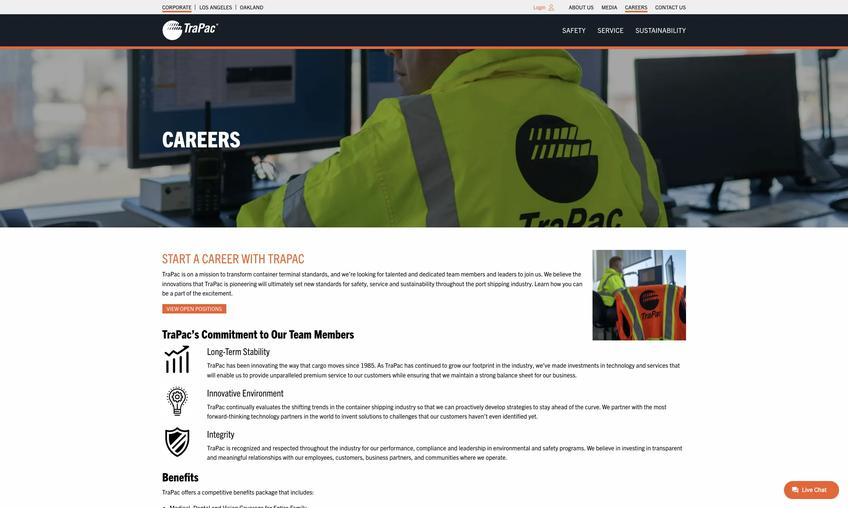 Task type: describe. For each thing, give the bounding box(es) containing it.
los angeles
[[199, 4, 232, 10]]

commitment
[[202, 326, 257, 341]]

our down respected
[[295, 454, 304, 461]]

and left meaningful at the bottom
[[207, 454, 217, 461]]

and up relationships
[[262, 444, 271, 452]]

view
[[167, 305, 179, 312]]

for inside trapac has been innovating the way that cargo moves since 1985. as trapac has continued to grow our footprint in the industry, we've made investments in technology and services that will enable us to provide unparalleled premium service to our customers while ensuring that we maintain a strong balance sheet for our business.
[[535, 371, 542, 379]]

us.
[[535, 270, 543, 278]]

grow
[[449, 362, 461, 369]]

join
[[525, 270, 534, 278]]

will inside trapac is on a mission to transform container terminal standards, and we're looking for talented and dedicated team members and leaders to join us. we believe the innovations that trapac is pioneering will ultimately set new standards for safety, service and sustainability throughout the port shipping industry. learn how you can be a part of the excitement.
[[258, 280, 267, 287]]

stability
[[243, 345, 270, 357]]

forward-
[[207, 412, 229, 420]]

sustainability link
[[630, 23, 692, 38]]

shifting
[[292, 403, 311, 410]]

looking
[[357, 270, 376, 278]]

contact us link
[[656, 2, 686, 12]]

proactively
[[456, 403, 484, 410]]

to left join
[[518, 270, 523, 278]]

of inside trapac continually evaluates the shifting trends in the container shipping industry so that we can proactively develop strategies to stay ahead of the curve. we partner with the most forward-thinking technology partners in the world to invent solutions to challenges that our customers haven't even identified yet.
[[569, 403, 574, 410]]

throughout inside trapac is on a mission to transform container terminal standards, and we're looking for talented and dedicated team members and leaders to join us. we believe the innovations that trapac is pioneering will ultimately set new standards for safety, service and sustainability throughout the port shipping industry. learn how you can be a part of the excitement.
[[436, 280, 465, 287]]

benefits
[[234, 488, 254, 496]]

we inside trapac is on a mission to transform container terminal standards, and we're looking for talented and dedicated team members and leaders to join us. we believe the innovations that trapac is pioneering will ultimately set new standards for safety, service and sustainability throughout the port shipping industry. learn how you can be a part of the excitement.
[[544, 270, 552, 278]]

corporate link
[[162, 2, 192, 12]]

careers link
[[625, 2, 648, 12]]

standards
[[316, 280, 342, 287]]

set
[[295, 280, 303, 287]]

how
[[551, 280, 561, 287]]

trapac's commitment to our team members
[[162, 326, 354, 341]]

and inside trapac has been innovating the way that cargo moves since 1985. as trapac has continued to grow our footprint in the industry, we've made investments in technology and services that will enable us to provide unparalleled premium service to our customers while ensuring that we maintain a strong balance sheet for our business.
[[636, 362, 646, 369]]

competitive
[[202, 488, 232, 496]]

that inside trapac is on a mission to transform container terminal standards, and we're looking for talented and dedicated team members and leaders to join us. we believe the innovations that trapac is pioneering will ultimately set new standards for safety, service and sustainability throughout the port shipping industry. learn how you can be a part of the excitement.
[[193, 280, 203, 287]]

mission
[[199, 270, 219, 278]]

start a career with trapac
[[162, 250, 305, 266]]

container inside trapac continually evaluates the shifting trends in the container shipping industry so that we can proactively develop strategies to stay ahead of the curve. we partner with the most forward-thinking technology partners in the world to invent solutions to challenges that our customers haven't even identified yet.
[[346, 403, 370, 410]]

stay
[[540, 403, 550, 410]]

shipping inside trapac is on a mission to transform container terminal standards, and we're looking for talented and dedicated team members and leaders to join us. we believe the innovations that trapac is pioneering will ultimately set new standards for safety, service and sustainability throughout the port shipping industry. learn how you can be a part of the excitement.
[[488, 280, 510, 287]]

technology inside trapac continually evaluates the shifting trends in the container shipping industry so that we can proactively develop strategies to stay ahead of the curve. we partner with the most forward-thinking technology partners in the world to invent solutions to challenges that our customers haven't even identified yet.
[[251, 412, 279, 420]]

recognized
[[232, 444, 260, 452]]

most
[[654, 403, 667, 410]]

sheet
[[519, 371, 533, 379]]

curve. we
[[585, 403, 610, 410]]

a right on
[[195, 270, 198, 278]]

safety
[[543, 444, 558, 452]]

innovative
[[207, 386, 241, 398]]

trapac up the excitement.
[[205, 280, 223, 287]]

to left our
[[260, 326, 269, 341]]

los angeles link
[[199, 2, 232, 12]]

technology inside trapac has been innovating the way that cargo moves since 1985. as trapac has continued to grow our footprint in the industry, we've made investments in technology and services that will enable us to provide unparalleled premium service to our customers while ensuring that we maintain a strong balance sheet for our business.
[[607, 362, 635, 369]]

our down we've at the right of the page
[[543, 371, 552, 379]]

service
[[598, 26, 624, 34]]

corporate
[[162, 4, 192, 10]]

that right the "way"
[[300, 362, 311, 369]]

learn
[[535, 280, 549, 287]]

made
[[552, 362, 567, 369]]

to left grow
[[442, 362, 447, 369]]

environmental
[[493, 444, 530, 452]]

maintain
[[451, 371, 474, 379]]

balance
[[497, 371, 518, 379]]

part
[[175, 289, 185, 297]]

solutions
[[359, 412, 382, 420]]

cargo
[[312, 362, 326, 369]]

leadership
[[459, 444, 486, 452]]

start a career with trapac main content
[[155, 250, 694, 508]]

in up balance
[[496, 362, 501, 369]]

trapac up terminal
[[268, 250, 305, 266]]

customers inside trapac continually evaluates the shifting trends in the container shipping industry so that we can proactively develop strategies to stay ahead of the curve. we partner with the most forward-thinking technology partners in the world to invent solutions to challenges that our customers haven't even identified yet.
[[440, 412, 467, 420]]

we inside trapac has been innovating the way that cargo moves since 1985. as trapac has continued to grow our footprint in the industry, we've made investments in technology and services that will enable us to provide unparalleled premium service to our customers while ensuring that we maintain a strong balance sheet for our business.
[[443, 371, 450, 379]]

trapac up 'while'
[[385, 362, 403, 369]]

services
[[647, 362, 668, 369]]

container inside trapac is on a mission to transform container terminal standards, and we're looking for talented and dedicated team members and leaders to join us. we believe the innovations that trapac is pioneering will ultimately set new standards for safety, service and sustainability throughout the port shipping industry. learn how you can be a part of the excitement.
[[253, 270, 278, 278]]

about
[[569, 4, 586, 10]]

we've
[[536, 362, 551, 369]]

identified
[[503, 412, 527, 420]]

corporate image
[[162, 20, 218, 41]]

yet.
[[529, 412, 538, 420]]

since
[[346, 362, 359, 369]]

1985.
[[361, 362, 376, 369]]

in down shifting
[[304, 412, 309, 420]]

our
[[271, 326, 287, 341]]

partners
[[281, 412, 302, 420]]

ensuring
[[407, 371, 430, 379]]

performance,
[[380, 444, 415, 452]]

shipping inside trapac continually evaluates the shifting trends in the container shipping industry so that we can proactively develop strategies to stay ahead of the curve. we partner with the most forward-thinking technology partners in the world to invent solutions to challenges that our customers haven't even identified yet.
[[372, 403, 394, 410]]

start
[[162, 250, 191, 266]]

trapac's
[[162, 326, 199, 341]]

safety,
[[351, 280, 368, 287]]

view open positions link
[[162, 304, 227, 314]]

relationships
[[248, 454, 282, 461]]

team
[[289, 326, 312, 341]]

1 vertical spatial is
[[224, 280, 228, 287]]

industry inside trapac continually evaluates the shifting trends in the container shipping industry so that we can proactively develop strategies to stay ahead of the curve. we partner with the most forward-thinking technology partners in the world to invent solutions to challenges that our customers haven't even identified yet.
[[395, 403, 416, 410]]

1 has from the left
[[226, 362, 236, 369]]

industry inside trapac is recognized and respected throughout the industry for our performance, compliance and leadership in environmental and safety programs. we believe in investing in transparent and meaningful relationships with our employees, customers, business partners, and communities where we operate.
[[340, 444, 361, 452]]

we inside trapac continually evaluates the shifting trends in the container shipping industry so that we can proactively develop strategies to stay ahead of the curve. we partner with the most forward-thinking technology partners in the world to invent solutions to challenges that our customers haven't even identified yet.
[[436, 403, 443, 410]]

with inside trapac is recognized and respected throughout the industry for our performance, compliance and leadership in environmental and safety programs. we believe in investing in transparent and meaningful relationships with our employees, customers, business partners, and communities where we operate.
[[283, 454, 294, 461]]

that right services
[[670, 362, 680, 369]]

our down since
[[354, 371, 363, 379]]

in up operate.
[[487, 444, 492, 452]]

on
[[187, 270, 193, 278]]

us
[[236, 371, 242, 379]]

a inside trapac has been innovating the way that cargo moves since 1985. as trapac has continued to grow our footprint in the industry, we've made investments in technology and services that will enable us to provide unparalleled premium service to our customers while ensuring that we maintain a strong balance sheet for our business.
[[475, 371, 478, 379]]

long-
[[207, 345, 225, 357]]

for inside trapac is recognized and respected throughout the industry for our performance, compliance and leadership in environmental and safety programs. we believe in investing in transparent and meaningful relationships with our employees, customers, business partners, and communities where we operate.
[[362, 444, 369, 452]]

2 has from the left
[[405, 362, 414, 369]]

partner
[[612, 403, 631, 410]]

integrity
[[207, 428, 234, 440]]

world
[[320, 412, 334, 420]]

angeles
[[210, 4, 232, 10]]

terminal
[[279, 270, 301, 278]]

even
[[489, 412, 501, 420]]

term
[[225, 345, 241, 357]]

to right solutions
[[383, 412, 388, 420]]

trapac up enable
[[207, 362, 225, 369]]

provide
[[249, 371, 269, 379]]

and left "leaders" at bottom right
[[487, 270, 497, 278]]

service inside trapac is on a mission to transform container terminal standards, and we're looking for talented and dedicated team members and leaders to join us. we believe the innovations that trapac is pioneering will ultimately set new standards for safety, service and sustainability throughout the port shipping industry. learn how you can be a part of the excitement.
[[370, 280, 388, 287]]

transform
[[227, 270, 252, 278]]

team
[[447, 270, 460, 278]]

media
[[602, 4, 617, 10]]



Task type: vqa. For each thing, say whether or not it's contained in the screenshot.
2nd 'Satellite' popup button from the top of the page
no



Task type: locate. For each thing, give the bounding box(es) containing it.
evaluates
[[256, 403, 281, 410]]

menu bar down careers link
[[557, 23, 692, 38]]

a
[[193, 250, 200, 266], [195, 270, 198, 278], [170, 289, 173, 297], [475, 371, 478, 379], [197, 488, 201, 496]]

can inside trapac continually evaluates the shifting trends in the container shipping industry so that we can proactively develop strategies to stay ahead of the curve. we partner with the most forward-thinking technology partners in the world to invent solutions to challenges that our customers haven't even identified yet.
[[445, 403, 454, 410]]

1 horizontal spatial throughout
[[436, 280, 465, 287]]

0 vertical spatial believe
[[553, 270, 572, 278]]

0 vertical spatial we
[[443, 371, 450, 379]]

shipping up solutions
[[372, 403, 394, 410]]

that down so
[[419, 412, 429, 420]]

is left on
[[182, 270, 186, 278]]

1 horizontal spatial will
[[258, 280, 267, 287]]

technology down evaluates
[[251, 412, 279, 420]]

login link
[[534, 4, 546, 10]]

trapac is recognized and respected throughout the industry for our performance, compliance and leadership in environmental and safety programs. we believe in investing in transparent and meaningful relationships with our employees, customers, business partners, and communities where we operate.
[[207, 444, 682, 461]]

in up "world" in the left of the page
[[330, 403, 335, 410]]

business
[[366, 454, 388, 461]]

0 horizontal spatial with
[[241, 250, 266, 266]]

0 horizontal spatial we
[[544, 270, 552, 278]]

with down respected
[[283, 454, 294, 461]]

1 vertical spatial container
[[346, 403, 370, 410]]

1 vertical spatial throughout
[[300, 444, 329, 452]]

be
[[162, 289, 169, 297]]

trapac offers a competitive benefits package that includes:
[[162, 488, 314, 496]]

been
[[237, 362, 250, 369]]

throughout up employees,
[[300, 444, 329, 452]]

0 vertical spatial will
[[258, 280, 267, 287]]

our inside trapac continually evaluates the shifting trends in the container shipping industry so that we can proactively develop strategies to stay ahead of the curve. we partner with the most forward-thinking technology partners in the world to invent solutions to challenges that our customers haven't even identified yet.
[[430, 412, 439, 420]]

1 us from the left
[[587, 4, 594, 10]]

investing
[[622, 444, 645, 452]]

in left investing
[[616, 444, 621, 452]]

trapac down integrity
[[207, 444, 225, 452]]

0 horizontal spatial customers
[[364, 371, 391, 379]]

2 vertical spatial we
[[477, 454, 485, 461]]

our right challenges
[[430, 412, 439, 420]]

1 vertical spatial can
[[445, 403, 454, 410]]

is for on
[[182, 270, 186, 278]]

meaningful
[[218, 454, 247, 461]]

and up communities at the right of the page
[[448, 444, 458, 452]]

service link
[[592, 23, 630, 38]]

throughout down team
[[436, 280, 465, 287]]

customers down as
[[364, 371, 391, 379]]

trapac up innovations
[[162, 270, 180, 278]]

sustainability
[[636, 26, 686, 34]]

respected
[[273, 444, 299, 452]]

will left ultimately on the left
[[258, 280, 267, 287]]

is inside trapac is recognized and respected throughout the industry for our performance, compliance and leadership in environmental and safety programs. we believe in investing in transparent and meaningful relationships with our employees, customers, business partners, and communities where we operate.
[[226, 444, 231, 452]]

with inside trapac continually evaluates the shifting trends in the container shipping industry so that we can proactively develop strategies to stay ahead of the curve. we partner with the most forward-thinking technology partners in the world to invent solutions to challenges that our customers haven't even identified yet.
[[632, 403, 643, 410]]

to down since
[[348, 371, 353, 379]]

a left strong
[[475, 371, 478, 379]]

1 horizontal spatial careers
[[625, 4, 648, 10]]

of right part
[[186, 289, 191, 297]]

with right the partner
[[632, 403, 643, 410]]

believe
[[553, 270, 572, 278], [596, 444, 615, 452]]

0 vertical spatial can
[[573, 280, 583, 287]]

0 vertical spatial technology
[[607, 362, 635, 369]]

light image
[[549, 4, 554, 10]]

1 horizontal spatial industry
[[395, 403, 416, 410]]

1 vertical spatial menu bar
[[557, 23, 692, 38]]

that down continued
[[431, 371, 441, 379]]

we right programs.
[[587, 444, 595, 452]]

investments
[[568, 362, 599, 369]]

benefits
[[162, 469, 199, 484]]

the inside trapac is recognized and respected throughout the industry for our performance, compliance and leadership in environmental and safety programs. we believe in investing in transparent and meaningful relationships with our employees, customers, business partners, and communities where we operate.
[[330, 444, 338, 452]]

excitement.
[[203, 289, 233, 297]]

menu bar containing about us
[[565, 2, 690, 12]]

environment
[[242, 386, 284, 398]]

believe left investing
[[596, 444, 615, 452]]

you
[[563, 280, 572, 287]]

strong
[[480, 371, 496, 379]]

login
[[534, 4, 546, 10]]

customers,
[[336, 454, 364, 461]]

strategies
[[507, 403, 532, 410]]

0 vertical spatial of
[[186, 289, 191, 297]]

we inside trapac is recognized and respected throughout the industry for our performance, compliance and leadership in environmental and safety programs. we believe in investing in transparent and meaningful relationships with our employees, customers, business partners, and communities where we operate.
[[477, 454, 485, 461]]

is up the excitement.
[[224, 280, 228, 287]]

long-term stability
[[207, 345, 270, 357]]

to right us
[[243, 371, 248, 379]]

a right be
[[170, 289, 173, 297]]

us for contact us
[[679, 4, 686, 10]]

industry.
[[511, 280, 533, 287]]

1 vertical spatial technology
[[251, 412, 279, 420]]

0 vertical spatial service
[[370, 280, 388, 287]]

1 horizontal spatial believe
[[596, 444, 615, 452]]

our up the business
[[370, 444, 379, 452]]

to right "world" in the left of the page
[[335, 412, 340, 420]]

port
[[476, 280, 486, 287]]

1 vertical spatial industry
[[340, 444, 361, 452]]

menu bar up service on the right of page
[[565, 2, 690, 12]]

has up ensuring
[[405, 362, 414, 369]]

standards,
[[302, 270, 329, 278]]

2 horizontal spatial with
[[632, 403, 643, 410]]

members
[[314, 326, 354, 341]]

throughout inside trapac is recognized and respected throughout the industry for our performance, compliance and leadership in environmental and safety programs. we believe in investing in transparent and meaningful relationships with our employees, customers, business partners, and communities where we operate.
[[300, 444, 329, 452]]

we're
[[342, 270, 356, 278]]

while
[[393, 371, 406, 379]]

technology
[[607, 362, 635, 369], [251, 412, 279, 420]]

new
[[304, 280, 315, 287]]

1 horizontal spatial we
[[587, 444, 595, 452]]

0 vertical spatial with
[[241, 250, 266, 266]]

can left proactively
[[445, 403, 454, 410]]

in right investing
[[646, 444, 651, 452]]

technology left services
[[607, 362, 635, 369]]

0 horizontal spatial believe
[[553, 270, 572, 278]]

media link
[[602, 2, 617, 12]]

believe up you
[[553, 270, 572, 278]]

0 horizontal spatial technology
[[251, 412, 279, 420]]

los
[[199, 4, 209, 10]]

0 vertical spatial menu bar
[[565, 2, 690, 12]]

includes:
[[291, 488, 314, 496]]

partners,
[[390, 454, 413, 461]]

0 vertical spatial we
[[544, 270, 552, 278]]

believe inside trapac is on a mission to transform container terminal standards, and we're looking for talented and dedicated team members and leaders to join us. we believe the innovations that trapac is pioneering will ultimately set new standards for safety, service and sustainability throughout the port shipping industry. learn how you can be a part of the excitement.
[[553, 270, 572, 278]]

trapac continually evaluates the shifting trends in the container shipping industry so that we can proactively develop strategies to stay ahead of the curve. we partner with the most forward-thinking technology partners in the world to invent solutions to challenges that our customers haven't even identified yet.
[[207, 403, 667, 420]]

innovations
[[162, 280, 192, 287]]

1 vertical spatial of
[[569, 403, 574, 410]]

where
[[460, 454, 476, 461]]

positions
[[195, 305, 222, 312]]

1 horizontal spatial service
[[370, 280, 388, 287]]

1 horizontal spatial shipping
[[488, 280, 510, 287]]

2 vertical spatial is
[[226, 444, 231, 452]]

1 vertical spatial we
[[436, 403, 443, 410]]

can inside trapac is on a mission to transform container terminal standards, and we're looking for talented and dedicated team members and leaders to join us. we believe the innovations that trapac is pioneering will ultimately set new standards for safety, service and sustainability throughout the port shipping industry. learn how you can be a part of the excitement.
[[573, 280, 583, 287]]

us for about us
[[587, 4, 594, 10]]

0 vertical spatial is
[[182, 270, 186, 278]]

container up ultimately on the left
[[253, 270, 278, 278]]

with
[[241, 250, 266, 266], [632, 403, 643, 410], [283, 454, 294, 461]]

transparent
[[652, 444, 682, 452]]

trapac inside trapac is recognized and respected throughout the industry for our performance, compliance and leadership in environmental and safety programs. we believe in investing in transparent and meaningful relationships with our employees, customers, business partners, and communities where we operate.
[[207, 444, 225, 452]]

is
[[182, 270, 186, 278], [224, 280, 228, 287], [226, 444, 231, 452]]

throughout
[[436, 280, 465, 287], [300, 444, 329, 452]]

industry up challenges
[[395, 403, 416, 410]]

premium
[[304, 371, 327, 379]]

trapac left offers
[[162, 488, 180, 496]]

of inside trapac is on a mission to transform container terminal standards, and we're looking for talented and dedicated team members and leaders to join us. we believe the innovations that trapac is pioneering will ultimately set new standards for safety, service and sustainability throughout the port shipping industry. learn how you can be a part of the excitement.
[[186, 289, 191, 297]]

shipping down "leaders" at bottom right
[[488, 280, 510, 287]]

about us
[[569, 4, 594, 10]]

a right offers
[[197, 488, 201, 496]]

haven't
[[469, 412, 488, 420]]

1 vertical spatial customers
[[440, 412, 467, 420]]

0 horizontal spatial service
[[328, 371, 346, 379]]

will left enable
[[207, 371, 216, 379]]

we right so
[[436, 403, 443, 410]]

0 horizontal spatial throughout
[[300, 444, 329, 452]]

careers
[[625, 4, 648, 10], [162, 124, 241, 152]]

will inside trapac has been innovating the way that cargo moves since 1985. as trapac has continued to grow our footprint in the industry, we've made investments in technology and services that will enable us to provide unparalleled premium service to our customers while ensuring that we maintain a strong balance sheet for our business.
[[207, 371, 216, 379]]

1 vertical spatial with
[[632, 403, 643, 410]]

1 horizontal spatial with
[[283, 454, 294, 461]]

programs.
[[560, 444, 586, 452]]

1 horizontal spatial container
[[346, 403, 370, 410]]

has up enable
[[226, 362, 236, 369]]

0 vertical spatial container
[[253, 270, 278, 278]]

to right mission
[[220, 270, 225, 278]]

customers inside trapac has been innovating the way that cargo moves since 1985. as trapac has continued to grow our footprint in the industry, we've made investments in technology and services that will enable us to provide unparalleled premium service to our customers while ensuring that we maintain a strong balance sheet for our business.
[[364, 371, 391, 379]]

0 horizontal spatial container
[[253, 270, 278, 278]]

0 horizontal spatial has
[[226, 362, 236, 369]]

1 horizontal spatial of
[[569, 403, 574, 410]]

1 horizontal spatial customers
[[440, 412, 467, 420]]

shipping
[[488, 280, 510, 287], [372, 403, 394, 410]]

about us link
[[569, 2, 594, 12]]

service
[[370, 280, 388, 287], [328, 371, 346, 379]]

can right you
[[573, 280, 583, 287]]

safety link
[[557, 23, 592, 38]]

view open positions
[[167, 305, 222, 312]]

continually
[[226, 403, 255, 410]]

trapac up forward-
[[207, 403, 225, 410]]

0 horizontal spatial will
[[207, 371, 216, 379]]

innovating
[[251, 362, 278, 369]]

trapac inside trapac continually evaluates the shifting trends in the container shipping industry so that we can proactively develop strategies to stay ahead of the curve. we partner with the most forward-thinking technology partners in the world to invent solutions to challenges that our customers haven't even identified yet.
[[207, 403, 225, 410]]

customers down proactively
[[440, 412, 467, 420]]

1 horizontal spatial us
[[679, 4, 686, 10]]

us right contact
[[679, 4, 686, 10]]

to left 'stay'
[[533, 403, 538, 410]]

career
[[202, 250, 239, 266]]

menu bar
[[565, 2, 690, 12], [557, 23, 692, 38]]

that right so
[[425, 403, 435, 410]]

2 vertical spatial with
[[283, 454, 294, 461]]

and down compliance
[[414, 454, 424, 461]]

0 horizontal spatial industry
[[340, 444, 361, 452]]

1 vertical spatial careers
[[162, 124, 241, 152]]

1 vertical spatial will
[[207, 371, 216, 379]]

we down the leadership
[[477, 454, 485, 461]]

that
[[193, 280, 203, 287], [300, 362, 311, 369], [670, 362, 680, 369], [431, 371, 441, 379], [425, 403, 435, 410], [419, 412, 429, 420], [279, 488, 289, 496]]

menu bar containing safety
[[557, 23, 692, 38]]

for
[[377, 270, 384, 278], [343, 280, 350, 287], [535, 371, 542, 379], [362, 444, 369, 452]]

and left the safety
[[532, 444, 542, 452]]

and down talented
[[390, 280, 399, 287]]

we right us.
[[544, 270, 552, 278]]

0 horizontal spatial shipping
[[372, 403, 394, 410]]

of right ahead
[[569, 403, 574, 410]]

that down on
[[193, 280, 203, 287]]

with up transform
[[241, 250, 266, 266]]

we
[[443, 371, 450, 379], [436, 403, 443, 410], [477, 454, 485, 461]]

contact
[[656, 4, 678, 10]]

service down moves
[[328, 371, 346, 379]]

we down grow
[[443, 371, 450, 379]]

2 us from the left
[[679, 4, 686, 10]]

offers
[[182, 488, 196, 496]]

us right about at the right top
[[587, 4, 594, 10]]

we inside trapac is recognized and respected throughout the industry for our performance, compliance and leadership in environmental and safety programs. we believe in investing in transparent and meaningful relationships with our employees, customers, business partners, and communities where we operate.
[[587, 444, 595, 452]]

and up sustainability
[[408, 270, 418, 278]]

0 vertical spatial throughout
[[436, 280, 465, 287]]

that right package
[[279, 488, 289, 496]]

members
[[461, 270, 485, 278]]

0 horizontal spatial can
[[445, 403, 454, 410]]

industry up customers,
[[340, 444, 361, 452]]

believe inside trapac is recognized and respected throughout the industry for our performance, compliance and leadership in environmental and safety programs. we believe in investing in transparent and meaningful relationships with our employees, customers, business partners, and communities where we operate.
[[596, 444, 615, 452]]

for down we've at the right of the page
[[535, 371, 542, 379]]

trapac is on a mission to transform container terminal standards, and we're looking for talented and dedicated team members and leaders to join us. we believe the innovations that trapac is pioneering will ultimately set new standards for safety, service and sustainability throughout the port shipping industry. learn how you can be a part of the excitement.
[[162, 270, 583, 297]]

0 horizontal spatial of
[[186, 289, 191, 297]]

for right looking
[[377, 270, 384, 278]]

1 vertical spatial we
[[587, 444, 595, 452]]

and left services
[[636, 362, 646, 369]]

service down looking
[[370, 280, 388, 287]]

as
[[377, 362, 384, 369]]

thinking
[[229, 412, 250, 420]]

challenges
[[390, 412, 417, 420]]

container up invent
[[346, 403, 370, 410]]

our up maintain
[[463, 362, 471, 369]]

1 vertical spatial service
[[328, 371, 346, 379]]

1 vertical spatial shipping
[[372, 403, 394, 410]]

1 horizontal spatial technology
[[607, 362, 635, 369]]

0 horizontal spatial us
[[587, 4, 594, 10]]

for up the business
[[362, 444, 369, 452]]

0 vertical spatial industry
[[395, 403, 416, 410]]

0 vertical spatial careers
[[625, 4, 648, 10]]

a up on
[[193, 250, 200, 266]]

we
[[544, 270, 552, 278], [587, 444, 595, 452]]

and up standards
[[331, 270, 340, 278]]

1 vertical spatial believe
[[596, 444, 615, 452]]

1 horizontal spatial can
[[573, 280, 583, 287]]

unparalleled
[[270, 371, 302, 379]]

contact us
[[656, 4, 686, 10]]

0 horizontal spatial careers
[[162, 124, 241, 152]]

talented
[[386, 270, 407, 278]]

is up meaningful at the bottom
[[226, 444, 231, 452]]

0 vertical spatial customers
[[364, 371, 391, 379]]

in right investments
[[601, 362, 605, 369]]

0 vertical spatial shipping
[[488, 280, 510, 287]]

for down we're
[[343, 280, 350, 287]]

1 horizontal spatial has
[[405, 362, 414, 369]]

service inside trapac has been innovating the way that cargo moves since 1985. as trapac has continued to grow our footprint in the industry, we've made investments in technology and services that will enable us to provide unparalleled premium service to our customers while ensuring that we maintain a strong balance sheet for our business.
[[328, 371, 346, 379]]

is for recognized
[[226, 444, 231, 452]]



